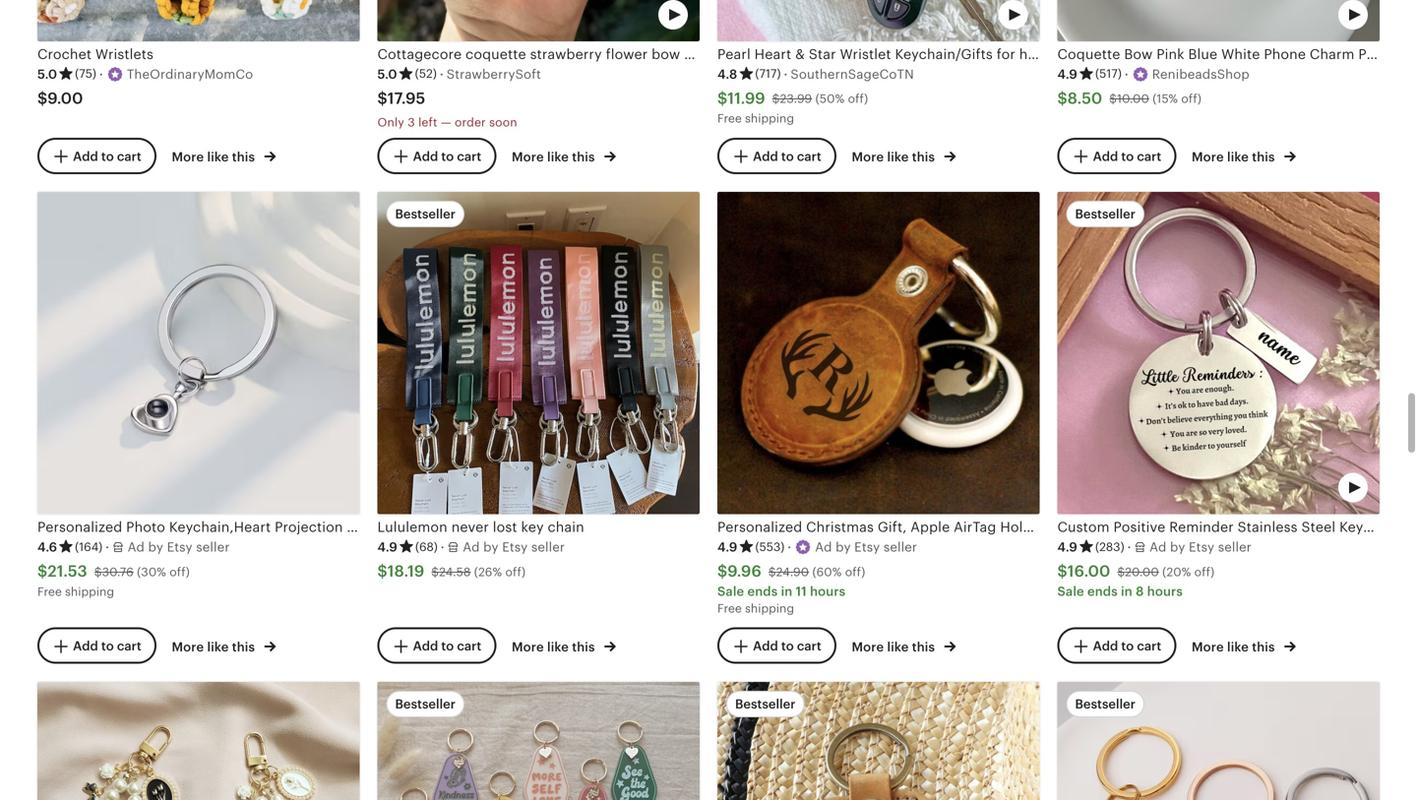 Task type: locate. For each thing, give the bounding box(es) containing it.
add to cart button down $ 18.19 $ 24.58 (26% off)
[[377, 628, 496, 664]]

off) inside "$ 9.96 $ 24.90 (60% off) sale ends in 11 hours free shipping"
[[845, 565, 866, 579]]

add to cart down 10.00
[[1093, 149, 1162, 164]]

add to cart button for 21.53
[[37, 628, 156, 664]]

1 horizontal spatial ends
[[1088, 584, 1118, 599]]

21.53
[[48, 563, 87, 580]]

18.19
[[388, 563, 424, 580]]

product video element for 11.99
[[718, 0, 1040, 41]]

0 horizontal spatial bestseller link
[[377, 682, 700, 800]]

more for 16.00
[[1192, 640, 1224, 654]]

add for 21.53
[[73, 639, 98, 654]]

$ down '4.8'
[[718, 90, 728, 107]]

free inside '$ 11.99 $ 23.99 (50% off) free shipping'
[[718, 112, 742, 125]]

more like this link for 11.99
[[852, 146, 956, 166]]

more like this link for 18.19
[[512, 636, 616, 656]]

sale down the 16.00
[[1058, 584, 1084, 599]]

add to cart down the —
[[413, 149, 482, 164]]

add to cart button down $ 8.50 $ 10.00 (15% off)
[[1058, 138, 1176, 174]]

0 horizontal spatial in
[[781, 584, 793, 599]]

add to cart button for 18.19
[[377, 628, 496, 664]]

custom positive reminder stainless steel keychain - personalized inspirational affirmation keychain - christmas gift image
[[1058, 192, 1380, 514]]

shipping down 11.99
[[745, 112, 794, 125]]

4.9 up 8.50
[[1058, 67, 1078, 81]]

sale for 16.00
[[1058, 584, 1084, 599]]

like for 21.53
[[207, 640, 229, 654]]

$ 9.00
[[37, 90, 83, 107]]

$ 11.99 $ 23.99 (50% off) free shipping
[[718, 90, 868, 125]]

heart
[[870, 46, 905, 62]]

$ down 4.6
[[37, 563, 48, 580]]

sale down 9.96
[[718, 584, 744, 599]]

9.96
[[728, 563, 762, 580]]

off) inside $ 8.50 $ 10.00 (15% off)
[[1181, 92, 1202, 105]]

· right (68)
[[441, 540, 445, 555]]

like
[[207, 150, 229, 164], [547, 150, 569, 164], [887, 150, 909, 164], [1227, 150, 1249, 164], [207, 640, 229, 654], [547, 640, 569, 654], [887, 640, 909, 654], [1227, 640, 1249, 654]]

2 hours from the left
[[1147, 584, 1183, 599]]

more like this for 21.53
[[172, 640, 258, 654]]

product video element for 16.00
[[1058, 192, 1380, 514]]

coquette bow pink blue white phone charm pearl bow keychain dainty charms y2k phone strap [new colors!!] image
[[1058, 0, 1380, 41]]

bestseller for personalized pet portrait keychain• pet memorial jewelry • custom disc photo engraved keychain pet gifts • dog cat keychain for pet lover
[[1075, 697, 1136, 712]]

free for 21.53
[[37, 585, 62, 598]]

(68)
[[415, 540, 438, 554]]

shipping
[[745, 112, 794, 125], [65, 585, 114, 598], [745, 602, 794, 615]]

5.0 up 17.95 on the left of page
[[377, 67, 397, 81]]

cart for 9.96
[[797, 639, 822, 654]]

sale for 9.96
[[718, 584, 744, 599]]

$ down (68)
[[431, 565, 439, 579]]

· right (283) at the right of page
[[1128, 540, 1131, 555]]

like for 18.19
[[547, 640, 569, 654]]

3 bestseller link from the left
[[1058, 682, 1380, 800]]

crochet
[[37, 46, 92, 62]]

4.9 for 8.50
[[1058, 67, 1078, 81]]

sale
[[718, 584, 744, 599], [1058, 584, 1084, 599]]

$ 16.00 $ 20.00 (20% off) sale ends in 8 hours
[[1058, 563, 1215, 599]]

1 vertical spatial free
[[37, 585, 62, 598]]

bestseller for the personalized cat and dog mom keychain for christmas, custom pet keychain, engraved pet name key chain, dog pet gifts, pets names and breeds image
[[735, 697, 796, 712]]

1 sale from the left
[[718, 584, 744, 599]]

add down left
[[413, 149, 438, 164]]

0 vertical spatial shipping
[[745, 112, 794, 125]]

2 vertical spatial shipping
[[745, 602, 794, 615]]

like for 11.99
[[887, 150, 909, 164]]

add to cart for 18.19
[[413, 639, 482, 654]]

2 ends from the left
[[1088, 584, 1118, 599]]

24.58
[[439, 565, 471, 579]]

to for 9.96
[[781, 639, 794, 654]]

·
[[99, 67, 103, 81], [440, 67, 444, 81], [784, 67, 788, 81], [1125, 67, 1129, 81], [105, 540, 109, 555], [441, 540, 445, 555], [788, 540, 792, 555], [1128, 540, 1131, 555]]

2 vertical spatial free
[[718, 602, 742, 615]]

this for 18.19
[[572, 640, 595, 654]]

add to cart down '$ 11.99 $ 23.99 (50% off) free shipping'
[[753, 149, 822, 164]]

1 horizontal spatial bestseller link
[[718, 682, 1040, 800]]

off) right (15%
[[1181, 92, 1202, 105]]

lululemon never lost key chain
[[377, 519, 584, 535]]

sale inside $ 16.00 $ 20.00 (20% off) sale ends in 8 hours
[[1058, 584, 1084, 599]]

more like this for 18.19
[[512, 640, 598, 654]]

$ 17.95 only 3 left — order soon
[[377, 90, 517, 129]]

1 bestseller link from the left
[[377, 682, 700, 800]]

1 horizontal spatial in
[[1121, 584, 1133, 599]]

off) for 8.50
[[1181, 92, 1202, 105]]

$ down (517)
[[1110, 92, 1117, 105]]

in inside "$ 9.96 $ 24.90 (60% off) sale ends in 11 hours free shipping"
[[781, 584, 793, 599]]

bestseller for motel keychain - positive affirmation optimism gift - kindness is magic good things own your magic see the good self love grateful manifest image
[[395, 697, 456, 712]]

add to cart down $ 21.53 $ 30.76 (30% off) free shipping
[[73, 639, 142, 654]]

4.9 up 9.96
[[718, 540, 738, 555]]

more like this link
[[172, 146, 276, 166], [512, 146, 616, 166], [852, 146, 956, 166], [1192, 146, 1296, 166], [172, 636, 276, 656], [512, 636, 616, 656], [852, 636, 956, 656], [1192, 636, 1296, 656]]

add down '$ 11.99 $ 23.99 (50% off) free shipping'
[[753, 149, 778, 164]]

in inside $ 16.00 $ 20.00 (20% off) sale ends in 8 hours
[[1121, 584, 1133, 599]]

free for 11.99
[[718, 112, 742, 125]]

add to cart button down $ 21.53 $ 30.76 (30% off) free shipping
[[37, 628, 156, 664]]

—
[[441, 116, 451, 129]]

off) right (20%
[[1195, 565, 1215, 579]]

add to cart button down "$ 9.96 $ 24.90 (60% off) sale ends in 11 hours free shipping"
[[718, 628, 836, 664]]

hours down (60%
[[810, 584, 846, 599]]

· right (75)
[[99, 67, 103, 81]]

bestseller
[[395, 207, 456, 222], [1075, 207, 1136, 222], [395, 697, 456, 712], [735, 697, 796, 712], [1075, 697, 1136, 712]]

add for 8.50
[[1093, 149, 1118, 164]]

9.00
[[47, 90, 83, 107]]

add to cart button down 8 at right bottom
[[1058, 628, 1176, 664]]

off) right (26%
[[505, 565, 526, 579]]

shipping inside '$ 11.99 $ 23.99 (50% off) free shipping'
[[745, 112, 794, 125]]

in left 11
[[781, 584, 793, 599]]

17.95
[[388, 90, 426, 107]]

add to cart button
[[37, 138, 156, 174], [377, 138, 496, 174], [718, 138, 836, 174], [1058, 138, 1176, 174], [37, 628, 156, 664], [377, 628, 496, 664], [718, 628, 836, 664], [1058, 628, 1176, 664]]

hours inside "$ 9.96 $ 24.90 (60% off) sale ends in 11 hours free shipping"
[[810, 584, 846, 599]]

off)
[[848, 92, 868, 105], [1181, 92, 1202, 105], [170, 565, 190, 579], [505, 565, 526, 579], [845, 565, 866, 579], [1195, 565, 1215, 579]]

20.00
[[1125, 565, 1159, 579]]

strap
[[794, 46, 828, 62]]

add to cart down 8 at right bottom
[[1093, 639, 1162, 654]]

more like this link for 21.53
[[172, 636, 276, 656]]

off) for 11.99
[[848, 92, 868, 105]]

off) right (50%
[[848, 92, 868, 105]]

cart
[[117, 149, 142, 164], [457, 149, 482, 164], [797, 149, 822, 164], [1137, 149, 1162, 164], [117, 639, 142, 654], [457, 639, 482, 654], [797, 639, 822, 654], [1137, 639, 1162, 654]]

(283)
[[1095, 540, 1125, 554]]

add down 8.50
[[1093, 149, 1118, 164]]

5.0 for 17.95
[[377, 67, 397, 81]]

0 horizontal spatial hours
[[810, 584, 846, 599]]

2 bestseller link from the left
[[718, 682, 1040, 800]]

add down $ 21.53 $ 30.76 (30% off) free shipping
[[73, 639, 98, 654]]

in for 16.00
[[1121, 584, 1133, 599]]

· for 21.53
[[105, 540, 109, 555]]

hours inside $ 16.00 $ 20.00 (20% off) sale ends in 8 hours
[[1147, 584, 1183, 599]]

ends
[[748, 584, 778, 599], [1088, 584, 1118, 599]]

2 5.0 from the left
[[377, 67, 397, 81]]

1 horizontal spatial sale
[[1058, 584, 1084, 599]]

lululemon never lost key chain image
[[377, 192, 700, 514]]

0 horizontal spatial ends
[[748, 584, 778, 599]]

1 horizontal spatial 5.0
[[377, 67, 397, 81]]

· right (717)
[[784, 67, 788, 81]]

more for 18.19
[[512, 640, 544, 654]]

0 horizontal spatial 5.0
[[37, 67, 57, 81]]

add down "$ 9.96 $ 24.90 (60% off) sale ends in 11 hours free shipping"
[[753, 639, 778, 654]]

free down 9.96
[[718, 602, 742, 615]]

add down $ 16.00 $ 20.00 (20% off) sale ends in 8 hours
[[1093, 639, 1118, 654]]

cart for 21.53
[[117, 639, 142, 654]]

like for 16.00
[[1227, 640, 1249, 654]]

ends inside $ 16.00 $ 20.00 (20% off) sale ends in 8 hours
[[1088, 584, 1118, 599]]

add to cart for 21.53
[[73, 639, 142, 654]]

more like this
[[172, 150, 258, 164], [512, 150, 598, 164], [852, 150, 938, 164], [1192, 150, 1278, 164], [172, 640, 258, 654], [512, 640, 598, 654], [852, 640, 938, 654], [1192, 640, 1278, 654]]

0 horizontal spatial sale
[[718, 584, 744, 599]]

add to cart for 11.99
[[753, 149, 822, 164]]

more for 8.50
[[1192, 150, 1224, 164]]

10.00
[[1117, 92, 1150, 105]]

add to cart for 8.50
[[1093, 149, 1162, 164]]

off) inside $ 21.53 $ 30.76 (30% off) free shipping
[[170, 565, 190, 579]]

ends down 9.96
[[748, 584, 778, 599]]

2 horizontal spatial bestseller link
[[1058, 682, 1380, 800]]

$ down lululemon
[[377, 563, 388, 580]]

2 sale from the left
[[1058, 584, 1084, 599]]

bestseller link
[[377, 682, 700, 800], [718, 682, 1040, 800], [1058, 682, 1380, 800]]

free down 11.99
[[718, 112, 742, 125]]

like for 8.50
[[1227, 150, 1249, 164]]

add to cart button for 9.96
[[718, 628, 836, 664]]

off) inside '$ 11.99 $ 23.99 (50% off) free shipping'
[[848, 92, 868, 105]]

4.9 for 16.00
[[1058, 540, 1078, 555]]

add to cart down the 24.58
[[413, 639, 482, 654]]

more
[[172, 150, 204, 164], [512, 150, 544, 164], [852, 150, 884, 164], [1192, 150, 1224, 164], [172, 640, 204, 654], [512, 640, 544, 654], [852, 640, 884, 654], [1192, 640, 1224, 654]]

1 vertical spatial shipping
[[65, 585, 114, 598]]

free inside $ 21.53 $ 30.76 (30% off) free shipping
[[37, 585, 62, 598]]

add to cart button down '$ 11.99 $ 23.99 (50% off) free shipping'
[[718, 138, 836, 174]]

personalized photo keychain,heart projection keychain for mom,custom picture keychain,photo keychain,birthday gift,handmade keychains image
[[37, 192, 360, 514]]

3
[[408, 116, 415, 129]]

lululemon
[[377, 519, 448, 535]]

4.9 up the 16.00
[[1058, 540, 1078, 555]]

16.00
[[1068, 563, 1111, 580]]

5.0 down crochet
[[37, 67, 57, 81]]

free down "21.53"
[[37, 585, 62, 598]]

off) inside $ 18.19 $ 24.58 (26% off)
[[505, 565, 526, 579]]

in left 8 at right bottom
[[1121, 584, 1133, 599]]

· right (553)
[[788, 540, 792, 555]]

shipping for 11.99
[[745, 112, 794, 125]]

2 in from the left
[[1121, 584, 1133, 599]]

add to cart for 16.00
[[1093, 639, 1162, 654]]

$ 9.96 $ 24.90 (60% off) sale ends in 11 hours free shipping
[[718, 563, 866, 615]]

(15%
[[1153, 92, 1178, 105]]

hours for 9.96
[[810, 584, 846, 599]]

to
[[101, 149, 114, 164], [441, 149, 454, 164], [781, 149, 794, 164], [1121, 149, 1134, 164], [101, 639, 114, 654], [441, 639, 454, 654], [781, 639, 794, 654], [1121, 639, 1134, 654]]

to for 21.53
[[101, 639, 114, 654]]

bow
[[652, 46, 680, 62]]

1 ends from the left
[[748, 584, 778, 599]]

(75)
[[75, 67, 96, 80]]

shipping inside $ 21.53 $ 30.76 (30% off) free shipping
[[65, 585, 114, 598]]

more like this link for 9.96
[[852, 636, 956, 656]]

order
[[455, 116, 486, 129]]

· for 8.50
[[1125, 67, 1129, 81]]

hours
[[810, 584, 846, 599], [1147, 584, 1183, 599]]

shipping down 24.90
[[745, 602, 794, 615]]

in for 9.96
[[781, 584, 793, 599]]

add to cart button down left
[[377, 138, 496, 174]]

to for 11.99
[[781, 149, 794, 164]]

lost
[[493, 519, 517, 535]]

4.9 up '18.19' at the bottom left
[[377, 540, 398, 555]]

ends for 9.96
[[748, 584, 778, 599]]

4.9
[[1058, 67, 1078, 81], [377, 540, 398, 555], [718, 540, 738, 555], [1058, 540, 1078, 555]]

cottagecore coquette strawberry flower bow keychain phone strap pearl heart image
[[377, 0, 700, 41]]

free
[[718, 112, 742, 125], [37, 585, 62, 598], [718, 602, 742, 615]]

$ inside $ 18.19 $ 24.58 (26% off)
[[431, 565, 439, 579]]

this
[[232, 150, 255, 164], [572, 150, 595, 164], [912, 150, 935, 164], [1252, 150, 1275, 164], [232, 640, 255, 654], [572, 640, 595, 654], [912, 640, 935, 654], [1252, 640, 1275, 654]]

$ 8.50 $ 10.00 (15% off)
[[1058, 90, 1202, 107]]

5.0
[[37, 67, 57, 81], [377, 67, 397, 81]]

ends inside "$ 9.96 $ 24.90 (60% off) sale ends in 11 hours free shipping"
[[748, 584, 778, 599]]

$ 21.53 $ 30.76 (30% off) free shipping
[[37, 563, 190, 598]]

hours down (20%
[[1147, 584, 1183, 599]]

off) inside $ 16.00 $ 20.00 (20% off) sale ends in 8 hours
[[1195, 565, 1215, 579]]

add to cart down 11
[[753, 639, 822, 654]]

0 vertical spatial free
[[718, 112, 742, 125]]

$
[[37, 90, 47, 107], [377, 90, 388, 107], [718, 90, 728, 107], [1058, 90, 1068, 107], [772, 92, 780, 105], [1110, 92, 1117, 105], [37, 563, 48, 580], [377, 563, 388, 580], [718, 563, 728, 580], [1058, 563, 1068, 580], [94, 565, 102, 579], [431, 565, 439, 579], [769, 565, 776, 579], [1117, 565, 1125, 579]]

(50%
[[816, 92, 845, 105]]

in
[[781, 584, 793, 599], [1121, 584, 1133, 599]]

pearl
[[832, 46, 866, 62]]

(717)
[[755, 67, 781, 80]]

$ up only
[[377, 90, 388, 107]]

vintage keychain/pearl keychain/airpod charms/phone charms/gifts for her/girl charms/boho/wristlet/renaissance/rose image
[[37, 682, 360, 800]]

add down '18.19' at the bottom left
[[413, 639, 438, 654]]

off) right (60%
[[845, 565, 866, 579]]

1 5.0 from the left
[[37, 67, 57, 81]]

ends down the 16.00
[[1088, 584, 1118, 599]]

more like this link for 16.00
[[1192, 636, 1296, 656]]

personalized pet portrait keychain• pet memorial jewelry • custom disc photo engraved keychain pet gifts • dog cat keychain for pet lover image
[[1058, 682, 1380, 800]]

4.8
[[718, 67, 738, 81]]

1 in from the left
[[781, 584, 793, 599]]

add to cart
[[73, 149, 142, 164], [413, 149, 482, 164], [753, 149, 822, 164], [1093, 149, 1162, 164], [73, 639, 142, 654], [413, 639, 482, 654], [753, 639, 822, 654], [1093, 639, 1162, 654]]

1 hours from the left
[[810, 584, 846, 599]]

never
[[451, 519, 489, 535]]

· right (164)
[[105, 540, 109, 555]]

product video element
[[377, 0, 700, 41], [718, 0, 1040, 41], [1058, 0, 1380, 41], [1058, 192, 1380, 514]]

add
[[73, 149, 98, 164], [413, 149, 438, 164], [753, 149, 778, 164], [1093, 149, 1118, 164], [73, 639, 98, 654], [413, 639, 438, 654], [753, 639, 778, 654], [1093, 639, 1118, 654]]

· right (517)
[[1125, 67, 1129, 81]]

shipping down "21.53"
[[65, 585, 114, 598]]

more like this for 11.99
[[852, 150, 938, 164]]

off) right (30%
[[170, 565, 190, 579]]

sale inside "$ 9.96 $ 24.90 (60% off) sale ends in 11 hours free shipping"
[[718, 584, 744, 599]]

1 horizontal spatial hours
[[1147, 584, 1183, 599]]

4.6
[[37, 540, 57, 555]]

$ down crochet
[[37, 90, 47, 107]]



Task type: describe. For each thing, give the bounding box(es) containing it.
$ down (283) at the right of page
[[1117, 565, 1125, 579]]

$ left 20.00
[[1058, 563, 1068, 580]]

personalized christmas gift, apple airtag holder, airtag keychain, graduation keychain, custom airtag case, gift for son, men xmas gifts image
[[718, 192, 1040, 514]]

more like this for 16.00
[[1192, 640, 1278, 654]]

to for 16.00
[[1121, 639, 1134, 654]]

24.90
[[776, 565, 809, 579]]

add to cart button for 16.00
[[1058, 628, 1176, 664]]

bestseller for the lululemon never lost key chain "image"
[[395, 207, 456, 222]]

this for 11.99
[[912, 150, 935, 164]]

only
[[377, 116, 404, 129]]

· for 16.00
[[1128, 540, 1131, 555]]

more for 9.96
[[852, 640, 884, 654]]

8.50
[[1068, 90, 1103, 107]]

to for 8.50
[[1121, 149, 1134, 164]]

more for 21.53
[[172, 640, 204, 654]]

11.99
[[728, 90, 765, 107]]

add for 9.96
[[753, 639, 778, 654]]

$ 18.19 $ 24.58 (26% off)
[[377, 563, 526, 580]]

· for 11.99
[[784, 67, 788, 81]]

$ down (717)
[[772, 92, 780, 105]]

more like this for 8.50
[[1192, 150, 1278, 164]]

add to cart for 9.96
[[753, 639, 822, 654]]

free inside "$ 9.96 $ 24.90 (60% off) sale ends in 11 hours free shipping"
[[718, 602, 742, 615]]

cart for 11.99
[[797, 149, 822, 164]]

cottagecore
[[377, 46, 462, 62]]

$ down (553)
[[769, 565, 776, 579]]

$ down (164)
[[94, 565, 102, 579]]

off) for 16.00
[[1195, 565, 1215, 579]]

key
[[521, 519, 544, 535]]

cart for 8.50
[[1137, 149, 1162, 164]]

8
[[1136, 584, 1144, 599]]

motel keychain - positive affirmation optimism gift - kindness is magic good things own your magic see the good self love grateful manifest image
[[377, 682, 700, 800]]

wristlets
[[95, 46, 154, 62]]

4.9 for 18.19
[[377, 540, 398, 555]]

add to cart down 9.00
[[73, 149, 142, 164]]

add for 11.99
[[753, 149, 778, 164]]

(52)
[[415, 67, 437, 80]]

this for 8.50
[[1252, 150, 1275, 164]]

$ inside $ 8.50 $ 10.00 (15% off)
[[1110, 92, 1117, 105]]

more like this link for 8.50
[[1192, 146, 1296, 166]]

flower
[[606, 46, 648, 62]]

off) for 21.53
[[170, 565, 190, 579]]

hours for 16.00
[[1147, 584, 1183, 599]]

crochet wristlets
[[37, 46, 154, 62]]

(60%
[[813, 565, 842, 579]]

add to cart button for 8.50
[[1058, 138, 1176, 174]]

product video element for 17.95
[[377, 0, 700, 41]]

chain
[[548, 519, 584, 535]]

pearl heart & star wristlet keychain/gifts for her/keychain/bracelet keychain/neutral car accessory keychain/ gifts for mom/stocking stuffer image
[[718, 0, 1040, 41]]

off) for 18.19
[[505, 565, 526, 579]]

(164)
[[75, 540, 102, 554]]

(26%
[[474, 565, 502, 579]]

(553)
[[755, 540, 785, 554]]

more like this for 9.96
[[852, 640, 938, 654]]

cart for 16.00
[[1137, 639, 1162, 654]]

this for 21.53
[[232, 640, 255, 654]]

left
[[418, 116, 438, 129]]

shipping inside "$ 9.96 $ 24.90 (60% off) sale ends in 11 hours free shipping"
[[745, 602, 794, 615]]

personalized cat and dog mom keychain for christmas, custom pet keychain, engraved pet name key chain, dog pet gifts, pets names and breeds image
[[718, 682, 1040, 800]]

add for 16.00
[[1093, 639, 1118, 654]]

· right (52)
[[440, 67, 444, 81]]

add for 18.19
[[413, 639, 438, 654]]

phone
[[747, 46, 790, 62]]

add to cart button down 9.00
[[37, 138, 156, 174]]

23.99
[[780, 92, 812, 105]]

add down 9.00
[[73, 149, 98, 164]]

$ left 24.90
[[718, 563, 728, 580]]

ends for 16.00
[[1088, 584, 1118, 599]]

this for 9.96
[[912, 640, 935, 654]]

more for 11.99
[[852, 150, 884, 164]]

keychain
[[684, 46, 743, 62]]

this for 16.00
[[1252, 640, 1275, 654]]

$ left 10.00
[[1058, 90, 1068, 107]]

cottagecore coquette strawberry flower bow keychain phone strap pearl heart
[[377, 46, 905, 62]]

add to cart button for 11.99
[[718, 138, 836, 174]]

off) for 9.96
[[845, 565, 866, 579]]

· for 18.19
[[441, 540, 445, 555]]

soon
[[489, 116, 517, 129]]

strawberry
[[530, 46, 602, 62]]

5.0 for 9.00
[[37, 67, 57, 81]]

(20%
[[1163, 565, 1191, 579]]

to for 18.19
[[441, 639, 454, 654]]

crochet wristlets image
[[37, 0, 360, 41]]

shipping for 21.53
[[65, 585, 114, 598]]

(517)
[[1095, 67, 1122, 80]]

11
[[796, 584, 807, 599]]

30.76
[[102, 565, 134, 579]]

like for 9.96
[[887, 640, 909, 654]]

(30%
[[137, 565, 166, 579]]

coquette
[[466, 46, 526, 62]]

4.9 for 9.96
[[718, 540, 738, 555]]

· for 9.96
[[788, 540, 792, 555]]

cart for 18.19
[[457, 639, 482, 654]]

$ inside $ 17.95 only 3 left — order soon
[[377, 90, 388, 107]]



Task type: vqa. For each thing, say whether or not it's contained in the screenshot.
minute
no



